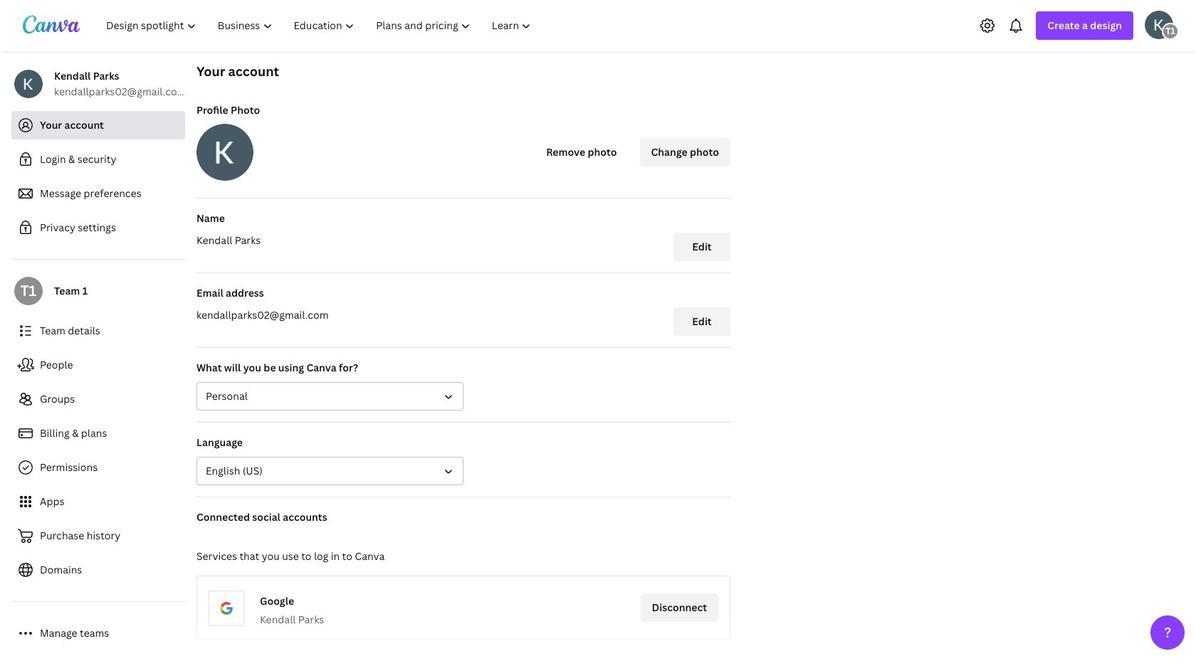 Task type: describe. For each thing, give the bounding box(es) containing it.
1 vertical spatial team 1 element
[[14, 277, 43, 306]]

1 horizontal spatial team 1 element
[[1162, 22, 1179, 40]]

Language: English (US) button
[[197, 457, 464, 486]]



Task type: vqa. For each thing, say whether or not it's contained in the screenshot.
language: english (us) button
yes



Task type: locate. For each thing, give the bounding box(es) containing it.
team 1 element
[[1162, 22, 1179, 40], [14, 277, 43, 306]]

None button
[[197, 382, 464, 411]]

top level navigation element
[[97, 11, 544, 40]]

team 1 image
[[1162, 22, 1179, 40]]

0 vertical spatial team 1 element
[[1162, 22, 1179, 40]]

0 horizontal spatial team 1 element
[[14, 277, 43, 306]]

kendall parks image
[[1145, 10, 1174, 39]]

team 1 image
[[14, 277, 43, 306]]



